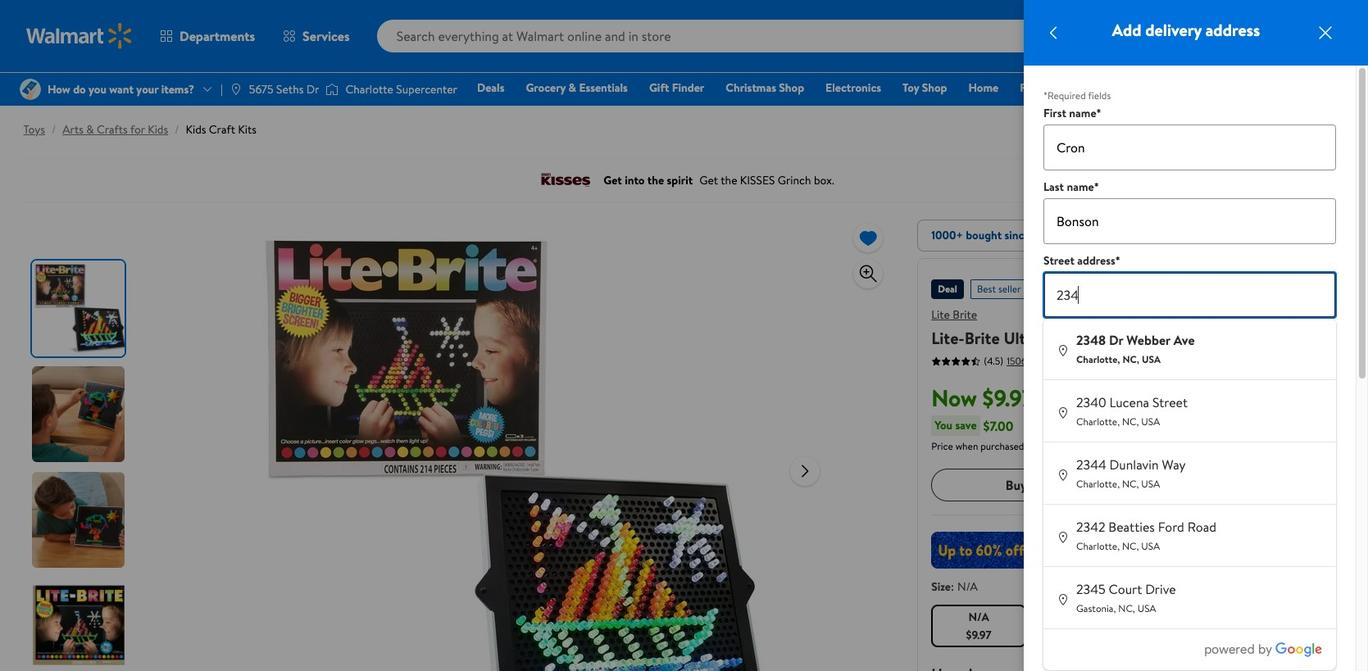 Task type: locate. For each thing, give the bounding box(es) containing it.
road
[[1188, 518, 1217, 536]]

1 gift from the left
[[649, 80, 670, 96]]

best
[[978, 282, 996, 296]]

n/a $9.97
[[966, 609, 992, 644]]

nc, for lucena
[[1123, 415, 1140, 429]]

reviews
[[1030, 354, 1061, 368]]

fashion
[[1020, 80, 1058, 96]]

charlotte, nc, usa down 2344 dunlavin way
[[1077, 477, 1161, 491]]

usa down webber in the right of the page
[[1142, 353, 1161, 367]]

charlotte, for 2344
[[1077, 477, 1120, 491]]

best seller
[[978, 282, 1022, 296]]

1 charlotte, nc, usa from the top
[[1077, 353, 1161, 367]]

usa down dunlavin
[[1142, 477, 1161, 491]]

*required
[[1044, 89, 1086, 103]]

ford
[[1159, 518, 1185, 536]]

usa for way
[[1142, 477, 1161, 491]]

nc, down the lucena
[[1123, 415, 1140, 429]]

charlotte, for 2342
[[1077, 540, 1120, 554]]

charlotte, nc, usa for dunlavin
[[1077, 477, 1161, 491]]

cards
[[1103, 80, 1132, 96]]

0 vertical spatial &
[[569, 80, 577, 96]]

2344 dunlavin way
[[1077, 456, 1186, 474]]

gift finder
[[649, 80, 705, 96]]

add delivery address dialog
[[1024, 0, 1369, 672]]

& right grocery
[[569, 80, 577, 96]]

when
[[956, 440, 979, 454]]

shop for christmas shop
[[779, 80, 805, 96]]

buy
[[1006, 476, 1027, 494]]

nc, down beatties
[[1123, 540, 1140, 554]]

grocery
[[526, 80, 566, 96]]

size list
[[929, 602, 1335, 651]]

usa
[[1142, 353, 1161, 367], [1142, 415, 1161, 429], [1142, 477, 1161, 491], [1142, 540, 1161, 554], [1138, 602, 1157, 616]]

delivery
[[1146, 19, 1202, 41]]

n/a right :
[[958, 579, 978, 595]]

you save $7.00
[[935, 417, 1014, 435]]

4 charlotte, from the top
[[1077, 540, 1120, 554]]

toys / arts & crafts for kids / kids craft kits
[[23, 121, 257, 138]]

since
[[1005, 227, 1031, 244]]

name* for first name*
[[1070, 105, 1102, 121]]

webber
[[1127, 331, 1171, 349]]

$9.97 for n/a $9.97
[[966, 627, 992, 644]]

charlotte, down 2340
[[1077, 415, 1120, 429]]

1000+ bought since yesterday
[[932, 227, 1082, 244]]

electronics link
[[819, 79, 889, 97]]

last name*
[[1044, 179, 1100, 195]]

2345 court drive
[[1077, 581, 1177, 599]]

you
[[935, 417, 953, 434]]

home
[[969, 80, 999, 96]]

0 horizontal spatial kids
[[148, 121, 168, 138]]

/ left arts
[[52, 121, 56, 138]]

name*
[[1070, 105, 1102, 121], [1067, 179, 1100, 195]]

2340
[[1077, 394, 1107, 412]]

add delivery address
[[1113, 19, 1261, 41]]

1 vertical spatial n/a
[[969, 609, 990, 626]]

gift
[[649, 80, 670, 96], [1080, 80, 1100, 96]]

1 vertical spatial name*
[[1067, 179, 1100, 195]]

kids left craft on the left
[[186, 121, 206, 138]]

charlotte, nc, usa
[[1077, 353, 1161, 367], [1077, 415, 1161, 429], [1077, 477, 1161, 491], [1077, 540, 1161, 554]]

0 vertical spatial name*
[[1070, 105, 1102, 121]]

gastonia, nc, usa
[[1077, 602, 1157, 616]]

1 vertical spatial street
[[1153, 394, 1188, 412]]

1000+
[[932, 227, 964, 244]]

0 vertical spatial street
[[1044, 253, 1075, 269]]

/ right for at the left top of page
[[175, 121, 179, 138]]

ultimate
[[1004, 327, 1067, 349]]

2342 beatties ford road
[[1077, 518, 1217, 536]]

lite brite link
[[932, 307, 978, 323]]

$16.97
[[1041, 394, 1070, 411]]

remove from favorites list, lite-brite ultimate classic image
[[859, 228, 878, 248]]

brite up (4.5)
[[965, 327, 1000, 349]]

next media item image
[[796, 461, 815, 481]]

shop for toy shop
[[922, 80, 948, 96]]

2 / from the left
[[175, 121, 179, 138]]

legal information image
[[1056, 440, 1069, 453]]

street right the lucena
[[1153, 394, 1188, 412]]

0 horizontal spatial gift
[[649, 80, 670, 96]]

2 charlotte, from the top
[[1077, 415, 1120, 429]]

1506 reviews link
[[1004, 354, 1061, 368]]

brite right the lite in the right top of the page
[[953, 307, 978, 323]]

charlotte, down 2344
[[1077, 477, 1120, 491]]

1 horizontal spatial /
[[175, 121, 179, 138]]

1 horizontal spatial street
[[1153, 394, 1188, 412]]

now $9.97
[[932, 382, 1034, 414]]

crafts
[[97, 121, 128, 138]]

shop right christmas
[[779, 80, 805, 96]]

usa for ford
[[1142, 540, 1161, 554]]

3 charlotte, nc, usa from the top
[[1077, 477, 1161, 491]]

powered by google image
[[1206, 630, 1337, 671]]

4 charlotte, nc, usa from the top
[[1077, 540, 1161, 554]]

ad disclaimer and feedback image
[[1332, 169, 1345, 182]]

2 gift from the left
[[1080, 80, 1100, 96]]

0 horizontal spatial shop
[[779, 80, 805, 96]]

3 charlotte, from the top
[[1077, 477, 1120, 491]]

shop
[[779, 80, 805, 96], [922, 80, 948, 96]]

0 vertical spatial $9.97
[[983, 382, 1034, 414]]

$9.97
[[983, 382, 1034, 414], [966, 627, 992, 644]]

suggestions list box
[[1044, 318, 1337, 630]]

0 horizontal spatial &
[[86, 121, 94, 138]]

$9.97 up $7.00
[[983, 382, 1034, 414]]

toy
[[903, 80, 920, 96]]

name* for last name*
[[1067, 179, 1100, 195]]

court
[[1109, 581, 1143, 599]]

1 charlotte, from the top
[[1077, 353, 1121, 367]]

kids craft kits link
[[186, 121, 257, 138]]

name* down *required fields
[[1070, 105, 1102, 121]]

toy shop
[[903, 80, 948, 96]]

gift cards link
[[1072, 79, 1139, 97]]

usa down 2342 beatties ford road
[[1142, 540, 1161, 554]]

Walmart Site-Wide search field
[[377, 20, 1091, 52]]

gift cards
[[1080, 80, 1132, 96]]

finder
[[672, 80, 705, 96]]

n/a down size : n/a
[[969, 609, 990, 626]]

name* right last
[[1067, 179, 1100, 195]]

walmart image
[[26, 23, 133, 49]]

1 horizontal spatial gift
[[1080, 80, 1100, 96]]

deals link
[[470, 79, 512, 97]]

gift inside 'link'
[[649, 80, 670, 96]]

charlotte, down 2348
[[1077, 353, 1121, 367]]

1 horizontal spatial shop
[[922, 80, 948, 96]]

2 shop from the left
[[922, 80, 948, 96]]

charlotte, nc, usa down beatties
[[1077, 540, 1161, 554]]

Search search field
[[377, 20, 1091, 52]]

usa down '2340 lucena street'
[[1142, 415, 1161, 429]]

0 horizontal spatial street
[[1044, 253, 1075, 269]]

shop right toy
[[922, 80, 948, 96]]

$9.97 inside size list
[[966, 627, 992, 644]]

purchased
[[981, 440, 1025, 454]]

gift finder link
[[642, 79, 712, 97]]

n/a inside n/a $9.97
[[969, 609, 990, 626]]

:
[[951, 579, 955, 595]]

2342
[[1077, 518, 1106, 536]]

add
[[1113, 19, 1142, 41]]

nc, down 2348 dr webber ave
[[1123, 353, 1140, 367]]

& right arts
[[86, 121, 94, 138]]

charlotte, nc, usa down the lucena
[[1077, 415, 1161, 429]]

sponsored
[[1284, 169, 1329, 182]]

1 shop from the left
[[779, 80, 805, 96]]

street
[[1044, 253, 1075, 269], [1153, 394, 1188, 412]]

nc, down 2344 dunlavin way
[[1123, 477, 1140, 491]]

charlotte, nc, usa for dr
[[1077, 353, 1161, 367]]

$9.97 down size : n/a
[[966, 627, 992, 644]]

nc, down "2345 court drive"
[[1119, 602, 1136, 616]]

toy shop link
[[896, 79, 955, 97]]

usa down the drive
[[1138, 602, 1157, 616]]

save
[[956, 417, 977, 434]]

nc,
[[1123, 353, 1140, 367], [1123, 415, 1140, 429], [1123, 477, 1140, 491], [1123, 540, 1140, 554], [1119, 602, 1136, 616]]

fashion link
[[1013, 79, 1066, 97]]

1 vertical spatial $9.97
[[966, 627, 992, 644]]

0 horizontal spatial /
[[52, 121, 56, 138]]

charlotte, for 2348
[[1077, 353, 1121, 367]]

street down yesterday
[[1044, 253, 1075, 269]]

charlotte, down 2342
[[1077, 540, 1120, 554]]

toys
[[23, 121, 45, 138]]

kids right for at the left top of page
[[148, 121, 168, 138]]

grocery & essentials
[[526, 80, 628, 96]]

2340 lucena street
[[1077, 394, 1188, 412]]

1 horizontal spatial kids
[[186, 121, 206, 138]]

up to sixty percent off deals. shop now. image
[[932, 532, 1331, 569]]

charlotte, nc, usa down 'dr'
[[1077, 353, 1161, 367]]

2 charlotte, nc, usa from the top
[[1077, 415, 1161, 429]]

bought
[[966, 227, 1002, 244]]



Task type: vqa. For each thing, say whether or not it's contained in the screenshot.
(4.5) 1506 reviews on the bottom right of the page
yes



Task type: describe. For each thing, give the bounding box(es) containing it.
lite-brite ultimate classic - image 3 of 7 image
[[32, 472, 128, 568]]

Last name* text field
[[1044, 198, 1337, 244]]

nc, for beatties
[[1123, 540, 1140, 554]]

christmas shop link
[[719, 79, 812, 97]]

1 horizontal spatial &
[[569, 80, 577, 96]]

beatties
[[1109, 518, 1155, 536]]

gift for gift cards
[[1080, 80, 1100, 96]]

dr
[[1110, 331, 1124, 349]]

charlotte, nc, usa for lucena
[[1077, 415, 1161, 429]]

size
[[932, 579, 951, 595]]

size : n/a
[[932, 579, 978, 595]]

toys link
[[23, 121, 45, 138]]

way
[[1162, 456, 1186, 474]]

fields
[[1089, 89, 1111, 103]]

classic
[[1071, 327, 1120, 349]]

1 vertical spatial &
[[86, 121, 94, 138]]

now
[[1030, 476, 1054, 494]]

deal
[[938, 282, 958, 296]]

first
[[1044, 105, 1067, 121]]

first name*
[[1044, 105, 1102, 121]]

2 kids from the left
[[186, 121, 206, 138]]

lite-brite ultimate classic - image 2 of 7 image
[[32, 367, 128, 463]]

dunlavin
[[1110, 456, 1159, 474]]

0 vertical spatial brite
[[953, 307, 978, 323]]

ave
[[1174, 331, 1195, 349]]

nc, for dunlavin
[[1123, 477, 1140, 491]]

1 kids from the left
[[148, 121, 168, 138]]

2348 dr webber ave
[[1077, 331, 1195, 349]]

usa for webber
[[1142, 353, 1161, 367]]

(4.5) 1506 reviews
[[984, 354, 1061, 368]]

buy now button
[[932, 469, 1128, 502]]

price
[[932, 440, 954, 454]]

now
[[932, 382, 978, 414]]

back image
[[1044, 23, 1064, 43]]

28
[[1335, 17, 1346, 31]]

learn more about strikethrough prices image
[[1074, 396, 1087, 409]]

drive
[[1146, 581, 1177, 599]]

nc, for court
[[1119, 602, 1136, 616]]

Street address* text field
[[1044, 272, 1337, 318]]

yesterday
[[1033, 227, 1082, 244]]

for
[[130, 121, 145, 138]]

2348
[[1077, 331, 1107, 349]]

arts & crafts for kids link
[[62, 121, 168, 138]]

lite-brite ultimate classic - image 4 of 7 image
[[32, 578, 128, 672]]

1 / from the left
[[52, 121, 56, 138]]

street inside suggestions list box
[[1153, 394, 1188, 412]]

2345
[[1077, 581, 1106, 599]]

seller
[[999, 282, 1022, 296]]

online
[[1027, 440, 1053, 454]]

christmas
[[726, 80, 777, 96]]

grocery & essentials link
[[519, 79, 636, 97]]

0 vertical spatial n/a
[[958, 579, 978, 595]]

First name* text field
[[1044, 125, 1337, 171]]

christmas shop
[[726, 80, 805, 96]]

lite
[[932, 307, 951, 323]]

(4.5)
[[984, 354, 1004, 368]]

gift for gift finder
[[649, 80, 670, 96]]

28 button
[[1303, 16, 1363, 56]]

address*
[[1078, 253, 1121, 269]]

lucena
[[1110, 394, 1150, 412]]

usa for street
[[1142, 415, 1161, 429]]

street address*
[[1044, 253, 1121, 269]]

home link
[[962, 79, 1006, 97]]

$7.00
[[984, 417, 1014, 435]]

kits
[[238, 121, 257, 138]]

nc, for dr
[[1123, 353, 1140, 367]]

essentials
[[579, 80, 628, 96]]

close panel image
[[1316, 23, 1336, 43]]

last
[[1044, 179, 1065, 195]]

lite-brite ultimate classic - image 1 of 7 image
[[32, 261, 128, 357]]

address
[[1206, 19, 1261, 41]]

1 vertical spatial brite
[[965, 327, 1000, 349]]

buy now
[[1006, 476, 1054, 494]]

deals
[[477, 80, 505, 96]]

price when purchased online
[[932, 440, 1053, 454]]

usa for drive
[[1138, 602, 1157, 616]]

zoom image modal image
[[859, 264, 878, 284]]

arts
[[62, 121, 84, 138]]

1506
[[1007, 354, 1027, 368]]

lite brite lite-brite ultimate classic
[[932, 307, 1120, 349]]

charlotte, for 2340
[[1077, 415, 1120, 429]]

charlotte, nc, usa for beatties
[[1077, 540, 1161, 554]]

gastonia,
[[1077, 602, 1117, 616]]

lite-
[[932, 327, 965, 349]]

2344
[[1077, 456, 1107, 474]]

$9.97 for now $9.97
[[983, 382, 1034, 414]]

craft
[[209, 121, 235, 138]]



